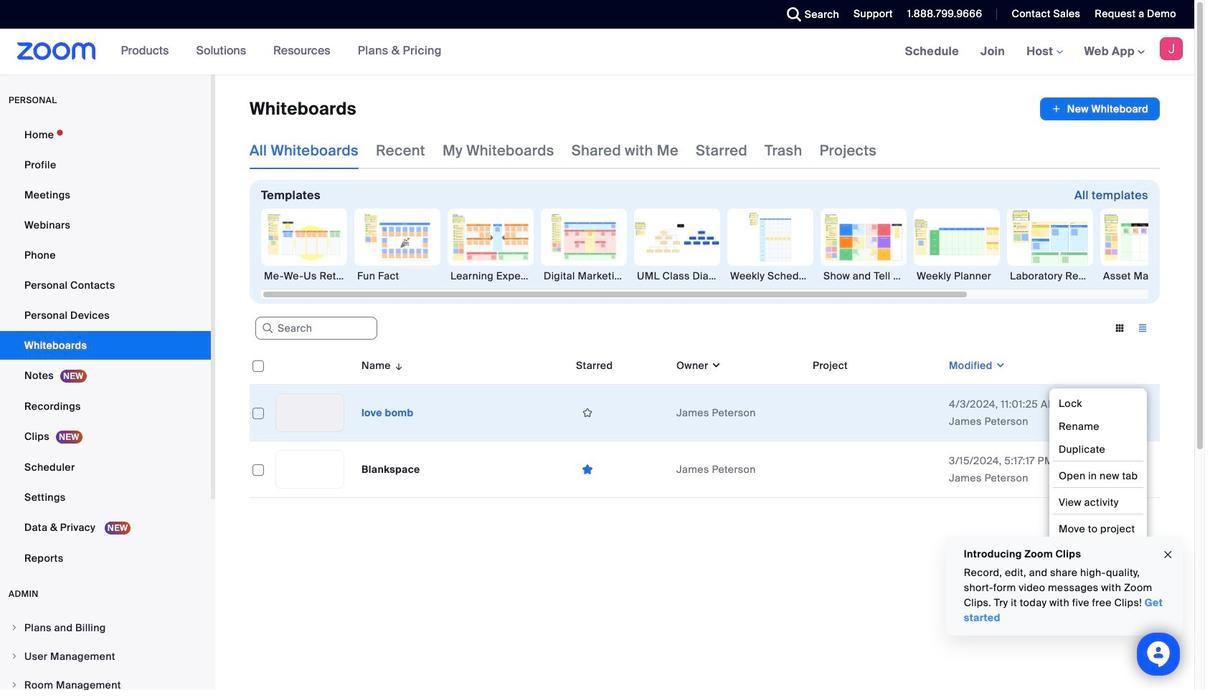 Task type: describe. For each thing, give the bounding box(es) containing it.
1 right image from the top
[[10, 653, 19, 662]]

0 vertical spatial application
[[1040, 98, 1160, 121]]

close image
[[1162, 547, 1174, 564]]

zoom logo image
[[17, 42, 96, 60]]

show and tell with a twist element
[[821, 269, 907, 283]]

weekly schedule element
[[728, 269, 814, 283]]

profile picture image
[[1160, 37, 1183, 60]]

blankspace element
[[362, 464, 420, 476]]

Search text field
[[255, 317, 377, 340]]

click to unstar the whiteboard blankspace image
[[576, 463, 599, 477]]

1 vertical spatial application
[[250, 347, 1171, 509]]

grid mode, not selected image
[[1109, 322, 1132, 335]]

asset management element
[[1101, 269, 1187, 283]]

me-we-us retrospective element
[[261, 269, 347, 283]]

add image
[[1052, 102, 1062, 116]]

right image
[[10, 624, 19, 633]]

3 menu item from the top
[[0, 672, 211, 691]]

fun fact element
[[354, 269, 441, 283]]

cell for click to star the whiteboard love bomb icon
[[807, 385, 944, 442]]

love bomb, modified at apr 03, 2024 by james peterson, link image
[[276, 394, 344, 433]]

love bomb element
[[362, 407, 414, 420]]

personal menu menu
[[0, 121, 211, 575]]



Task type: locate. For each thing, give the bounding box(es) containing it.
1 menu item from the top
[[0, 615, 211, 642]]

tabs of all whiteboard page tab list
[[250, 132, 877, 169]]

1 vertical spatial right image
[[10, 682, 19, 690]]

menu item
[[0, 615, 211, 642], [0, 644, 211, 671], [0, 672, 211, 691]]

weekly planner element
[[914, 269, 1000, 283]]

right image
[[10, 653, 19, 662], [10, 682, 19, 690]]

0 vertical spatial right image
[[10, 653, 19, 662]]

banner
[[0, 29, 1195, 75]]

down image
[[709, 359, 722, 373]]

digital marketing canvas element
[[541, 269, 627, 283]]

click to star the whiteboard love bomb image
[[576, 407, 599, 420]]

more options for love bomb image
[[1124, 407, 1147, 420]]

uml class diagram element
[[634, 269, 720, 283]]

application
[[1040, 98, 1160, 121], [250, 347, 1171, 509]]

meetings navigation
[[895, 29, 1195, 75]]

thumbnail of blankspace image
[[276, 451, 344, 489]]

arrow down image
[[391, 357, 404, 375]]

1 cell from the top
[[807, 385, 944, 442]]

admin menu menu
[[0, 615, 211, 691]]

product information navigation
[[110, 29, 453, 75]]

thumbnail of love bomb image
[[276, 395, 344, 432]]

cell for click to unstar the whiteboard blankspace image
[[807, 442, 944, 499]]

2 cell from the top
[[807, 442, 944, 499]]

learning experience canvas element
[[448, 269, 534, 283]]

2 vertical spatial menu item
[[0, 672, 211, 691]]

list mode, selected image
[[1132, 322, 1154, 335]]

cell
[[807, 385, 944, 442], [807, 442, 944, 499]]

1 vertical spatial menu item
[[0, 644, 211, 671]]

0 vertical spatial menu item
[[0, 615, 211, 642]]

2 menu item from the top
[[0, 644, 211, 671]]

2 right image from the top
[[10, 682, 19, 690]]

laboratory report element
[[1007, 269, 1094, 283]]



Task type: vqa. For each thing, say whether or not it's contained in the screenshot.
right icon to the bottom
yes



